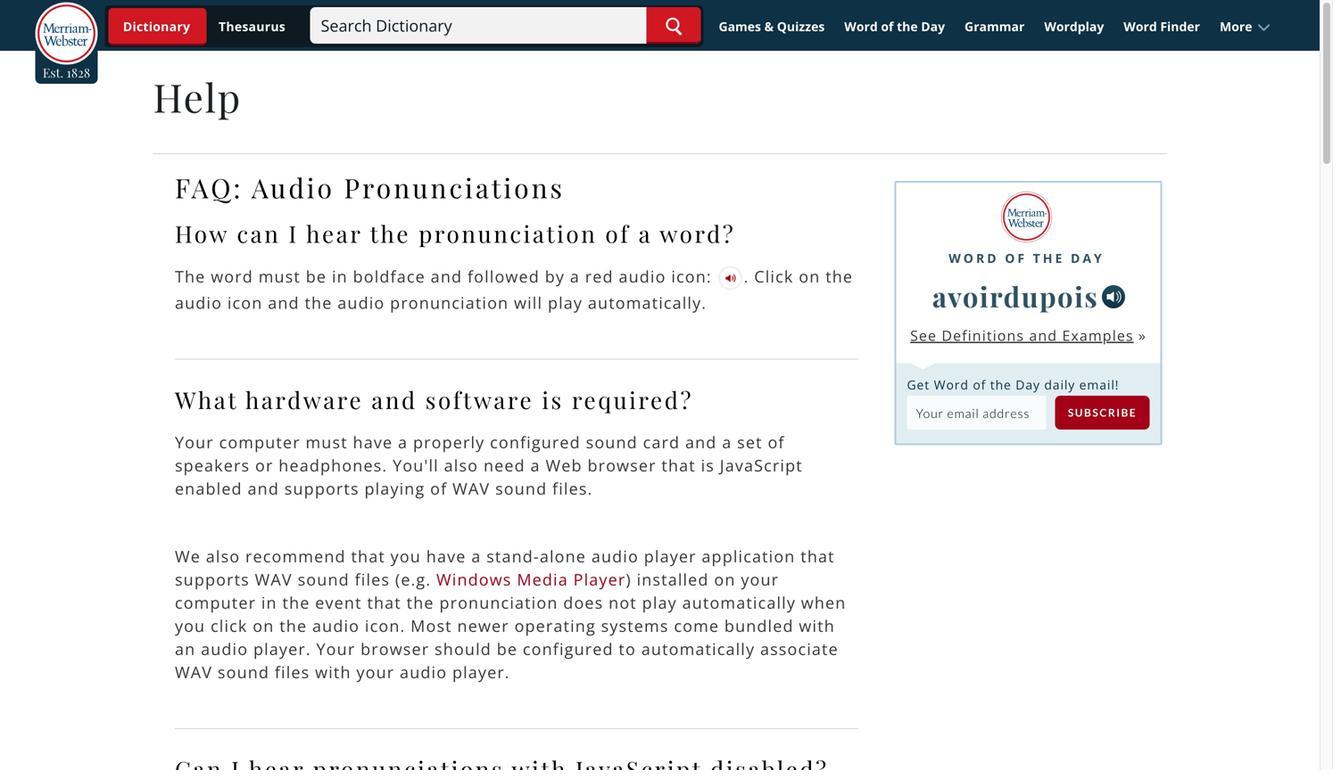 Task type: describe. For each thing, give the bounding box(es) containing it.
play inside . click on the audio icon and the audio pronunciation will play automatically.
[[548, 292, 583, 314]]

merriam webster image
[[1001, 192, 1052, 243]]

the up boldface
[[370, 218, 411, 249]]

browser inside ) installed on your computer in          the event that the pronunciation does not play automatically when you click on the audio icon. most newer operating          systems come bundled with an audio player. your browser should be configured to automatically associate wav sound          files with your audio player.
[[361, 639, 429, 661]]

pronunciation inside ) installed on your computer in          the event that the pronunciation does not play automatically when you click on the audio icon. most newer operating          systems come bundled with an audio player. your browser should be configured to automatically associate wav sound          files with your audio player.
[[439, 592, 558, 614]]

followed
[[468, 266, 540, 287]]

sound down "required?"
[[586, 432, 638, 454]]

&
[[764, 18, 774, 35]]

installed
[[637, 569, 709, 591]]

on for the
[[799, 266, 820, 287]]

must for word
[[259, 266, 301, 287]]

and down or
[[248, 478, 279, 500]]

faq:
[[175, 169, 243, 205]]

0 vertical spatial automatically
[[682, 592, 796, 614]]

boldface
[[353, 266, 426, 287]]

when
[[801, 592, 846, 614]]

playing
[[365, 478, 425, 500]]

1 vertical spatial automatically
[[641, 639, 755, 661]]

computer inside ) installed on your computer in          the event that the pronunciation does not play automatically when you click on the audio icon. most newer operating          systems come bundled with an audio player. your browser should be configured to automatically associate wav sound          files with your audio player.
[[175, 592, 256, 614]]

2 horizontal spatial day
[[1071, 250, 1104, 267]]

enabled
[[175, 478, 242, 500]]

of up red
[[605, 218, 630, 249]]

see definitions and examples link
[[910, 326, 1134, 345]]

Subscribe to Word of the Day text field
[[907, 396, 1046, 430]]

wordplay link
[[1036, 10, 1112, 42]]

word for top word of the day link
[[844, 18, 878, 35]]

a up you'll
[[398, 432, 408, 454]]

games & quizzes link
[[711, 10, 833, 42]]

help
[[153, 71, 242, 123]]

or
[[255, 455, 273, 477]]

supports inside we also recommend that you have a stand-alone audio player application that supports wav sound files (e.g.
[[175, 569, 250, 591]]

computer inside the your computer must have a properly configured sound card and a set of speakers or headphones. you'll also need          a web browser that is javascript enabled and supports playing of wav sound files.
[[219, 432, 300, 454]]

what
[[175, 385, 238, 415]]

get word of the day daily email!
[[907, 377, 1119, 394]]

hear
[[306, 218, 362, 249]]

word finder
[[1124, 18, 1200, 35]]

by
[[545, 266, 565, 287]]

not
[[609, 592, 637, 614]]

listen to the pronunciation of avoirdupois link
[[1102, 285, 1125, 309]]

stand-
[[487, 546, 540, 568]]

should
[[435, 639, 492, 661]]

1 vertical spatial word of the day link
[[949, 241, 1104, 267]]

be inside ) installed on your computer in          the event that the pronunciation does not play automatically when you click on the audio icon. most newer operating          systems come bundled with an audio player. your browser should be configured to automatically associate wav sound          files with your audio player.
[[497, 639, 518, 661]]

on for your
[[714, 569, 736, 591]]

more button
[[1212, 10, 1279, 42]]

)
[[626, 569, 632, 591]]

word finder link
[[1116, 10, 1208, 42]]

of down you'll
[[430, 478, 447, 500]]

required?
[[572, 385, 693, 415]]

see definitions and examples »
[[910, 326, 1147, 345]]

a left web
[[531, 455, 540, 477]]

wav inside we also recommend that you have a stand-alone audio player application that supports wav sound files (e.g.
[[255, 569, 293, 591]]

player
[[573, 569, 626, 591]]

will
[[514, 292, 543, 314]]

0 vertical spatial pronunciation
[[419, 218, 597, 249]]

does
[[563, 592, 604, 614]]

and down avoirdupois link
[[1029, 326, 1058, 345]]

see
[[910, 326, 937, 345]]

icon:
[[671, 266, 712, 287]]

recommend
[[245, 546, 346, 568]]

and inside . click on the audio icon and the audio pronunciation will play automatically.
[[268, 292, 300, 314]]

files.
[[552, 478, 593, 500]]

more
[[1220, 18, 1252, 35]]

email!
[[1079, 377, 1119, 394]]

games & quizzes
[[719, 18, 825, 35]]

. click on the audio icon and the audio pronunciation will play automatically.
[[175, 266, 853, 314]]

windows media player link
[[436, 569, 626, 591]]

hardware
[[245, 385, 363, 415]]

windows media player
[[436, 569, 626, 591]]

red
[[585, 266, 614, 287]]

play inside ) installed on your computer in          the event that the pronunciation does not play automatically when you click on the audio icon. most newer operating          systems come bundled with an audio player. your browser should be configured to automatically associate wav sound          files with your audio player.
[[642, 592, 677, 614]]

your inside ) installed on your computer in          the event that the pronunciation does not play automatically when you click on the audio icon. most newer operating          systems come bundled with an audio player. your browser should be configured to automatically associate wav sound          files with your audio player.
[[316, 639, 355, 661]]

the down the "hear"
[[305, 292, 332, 314]]

0 vertical spatial is
[[542, 385, 564, 415]]

set
[[737, 432, 763, 454]]

headphones.
[[279, 455, 388, 477]]

of right the quizzes
[[881, 18, 894, 35]]

that inside the your computer must have a properly configured sound card and a set of speakers or headphones. you'll also need          a web browser that is javascript enabled and supports playing of wav sound files.
[[662, 455, 696, 477]]

most
[[411, 616, 452, 637]]

word
[[211, 266, 253, 287]]

i
[[289, 218, 299, 249]]

click
[[211, 616, 248, 637]]

0 horizontal spatial day
[[921, 18, 945, 35]]

»
[[1139, 326, 1147, 345]]

to
[[619, 639, 636, 661]]

and down the how can i hear the pronunciation of a word?
[[431, 266, 462, 287]]

you'll
[[393, 455, 439, 477]]

faq: audio pronunciations
[[175, 169, 565, 205]]

listen to the pronunciation of avoirdupois image
[[1102, 285, 1125, 309]]

speakers
[[175, 455, 250, 477]]

properly
[[413, 432, 485, 454]]

can
[[237, 218, 281, 249]]

you inside we also recommend that you have a stand-alone audio player application that supports wav sound files (e.g.
[[391, 546, 421, 568]]

quizzes
[[777, 18, 825, 35]]

a left the word?
[[639, 218, 652, 249]]

merriam-webster logo link
[[35, 2, 98, 66]]

of up avoirdupois
[[1005, 250, 1027, 267]]

0 vertical spatial word of the day link
[[836, 10, 953, 42]]

your computer must have a properly configured sound card and a set of speakers or headphones. you'll also need          a web browser that is javascript enabled and supports playing of wav sound files.
[[175, 432, 803, 500]]

grammar link
[[957, 10, 1033, 42]]

audio
[[252, 169, 335, 205]]

of right set
[[768, 432, 785, 454]]

search word image
[[665, 17, 682, 36]]

also inside we also recommend that you have a stand-alone audio player application that supports wav sound files (e.g.
[[206, 546, 240, 568]]

a right by
[[570, 266, 580, 287]]

the right 'click'
[[826, 266, 853, 287]]

a inside we also recommend that you have a stand-alone audio player application that supports wav sound files (e.g.
[[471, 546, 481, 568]]

0 horizontal spatial word of the day
[[844, 18, 945, 35]]

icon
[[227, 292, 263, 314]]

wordplay
[[1044, 18, 1104, 35]]

wav inside ) installed on your computer in          the event that the pronunciation does not play automatically when you click on the audio icon. most newer operating          systems come bundled with an audio player. your browser should be configured to automatically associate wav sound          files with your audio player.
[[175, 662, 212, 684]]



Task type: vqa. For each thing, say whether or not it's contained in the screenshot.
The Search search box
yes



Task type: locate. For each thing, give the bounding box(es) containing it.
wav down an
[[175, 662, 212, 684]]

0 horizontal spatial be
[[306, 266, 327, 287]]

0 horizontal spatial play
[[548, 292, 583, 314]]

0 vertical spatial play
[[548, 292, 583, 314]]

word for "word finder" link
[[1124, 18, 1157, 35]]

windows
[[436, 569, 512, 591]]

) installed on your computer in          the event that the pronunciation does not play automatically when you click on the audio icon. most newer operating          systems come bundled with an audio player. your browser should be configured to automatically associate wav sound          files with your audio player.
[[175, 569, 846, 684]]

1 horizontal spatial is
[[701, 455, 715, 477]]

of
[[881, 18, 894, 35], [605, 218, 630, 249], [1005, 250, 1027, 267], [973, 377, 986, 394], [768, 432, 785, 454], [430, 478, 447, 500]]

.
[[744, 266, 749, 287]]

must up headphones.
[[306, 432, 348, 454]]

0 vertical spatial word of the day
[[844, 18, 945, 35]]

the left grammar
[[897, 18, 918, 35]]

configured
[[490, 432, 581, 454], [523, 639, 614, 661]]

word?
[[660, 218, 736, 249]]

0 horizontal spatial on
[[253, 616, 274, 637]]

the down merriam webster image
[[1033, 250, 1065, 267]]

be down newer at the left bottom of page
[[497, 639, 518, 661]]

1 horizontal spatial wav
[[255, 569, 293, 591]]

day left grammar
[[921, 18, 945, 35]]

audio down event
[[312, 616, 360, 637]]

systems
[[601, 616, 669, 637]]

games
[[719, 18, 761, 35]]

1 horizontal spatial your
[[316, 639, 355, 661]]

pronunciation
[[419, 218, 597, 249], [390, 292, 509, 314], [439, 592, 558, 614]]

configured up web
[[490, 432, 581, 454]]

that up icon.
[[367, 592, 401, 614]]

on
[[799, 266, 820, 287], [714, 569, 736, 591], [253, 616, 274, 637]]

merriam webster - established 1828 image
[[35, 2, 98, 66]]

configured inside ) installed on your computer in          the event that the pronunciation does not play automatically when you click on the audio icon. most newer operating          systems come bundled with an audio player. your browser should be configured to automatically associate wav sound          files with your audio player.
[[523, 639, 614, 661]]

0 vertical spatial configured
[[490, 432, 581, 454]]

must inside the your computer must have a properly configured sound card and a set of speakers or headphones. you'll also need          a web browser that is javascript enabled and supports playing of wav sound files.
[[306, 432, 348, 454]]

files
[[355, 569, 390, 591], [275, 662, 310, 684]]

0 horizontal spatial files
[[275, 662, 310, 684]]

1 horizontal spatial supports
[[284, 478, 359, 500]]

sound inside we also recommend that you have a stand-alone audio player application that supports wav sound files (e.g.
[[298, 569, 350, 591]]

is
[[542, 385, 564, 415], [701, 455, 715, 477]]

icon.
[[365, 616, 405, 637]]

0 vertical spatial day
[[921, 18, 945, 35]]

sound up event
[[298, 569, 350, 591]]

the word must be in boldface and followed by a red audio icon:
[[175, 266, 717, 287]]

audio down the
[[175, 292, 222, 314]]

0 horizontal spatial is
[[542, 385, 564, 415]]

the
[[897, 18, 918, 35], [370, 218, 411, 249], [1033, 250, 1065, 267], [826, 266, 853, 287], [305, 292, 332, 314], [990, 377, 1012, 394], [282, 592, 310, 614], [407, 592, 434, 614], [280, 616, 307, 637]]

0 vertical spatial wav
[[453, 478, 490, 500]]

on inside . click on the audio icon and the audio pronunciation will play automatically.
[[799, 266, 820, 287]]

play down installed
[[642, 592, 677, 614]]

0 horizontal spatial browser
[[361, 639, 429, 661]]

you up the (e.g.
[[391, 546, 421, 568]]

1 horizontal spatial files
[[355, 569, 390, 591]]

browser down icon.
[[361, 639, 429, 661]]

0 vertical spatial on
[[799, 266, 820, 287]]

1 horizontal spatial word of the day
[[949, 250, 1104, 267]]

2 horizontal spatial on
[[799, 266, 820, 287]]

you inside ) installed on your computer in          the event that the pronunciation does not play automatically when you click on the audio icon. most newer operating          systems come bundled with an audio player. your browser should be configured to automatically associate wav sound          files with your audio player.
[[175, 616, 205, 637]]

1 vertical spatial play
[[642, 592, 677, 614]]

1 vertical spatial word of the day
[[949, 250, 1104, 267]]

that up when at the bottom
[[801, 546, 835, 568]]

0 vertical spatial have
[[353, 432, 393, 454]]

play
[[548, 292, 583, 314], [642, 592, 677, 614]]

newer
[[457, 616, 509, 637]]

browser inside the your computer must have a properly configured sound card and a set of speakers or headphones. you'll also need          a web browser that is javascript enabled and supports playing of wav sound files.
[[588, 455, 656, 477]]

wav down need
[[453, 478, 490, 500]]

1 vertical spatial computer
[[175, 592, 256, 614]]

1 vertical spatial be
[[497, 639, 518, 661]]

on right 'click'
[[799, 266, 820, 287]]

0 horizontal spatial wav
[[175, 662, 212, 684]]

1 vertical spatial player.
[[452, 662, 510, 684]]

supports down we
[[175, 569, 250, 591]]

day
[[921, 18, 945, 35], [1071, 250, 1104, 267], [1016, 377, 1040, 394]]

configured inside the your computer must have a properly configured sound card and a set of speakers or headphones. you'll also need          a web browser that is javascript enabled and supports playing of wav sound files.
[[490, 432, 581, 454]]

word up avoirdupois link
[[949, 250, 999, 267]]

click
[[754, 266, 794, 287]]

1 vertical spatial your
[[316, 639, 355, 661]]

0 horizontal spatial player.
[[253, 639, 311, 661]]

associate
[[760, 639, 839, 661]]

0 vertical spatial files
[[355, 569, 390, 591]]

and right card
[[685, 432, 717, 454]]

1 vertical spatial on
[[714, 569, 736, 591]]

on down application
[[714, 569, 736, 591]]

computer up or
[[219, 432, 300, 454]]

audio up automatically.
[[619, 266, 666, 287]]

the
[[175, 266, 206, 287]]

1 vertical spatial with
[[315, 662, 351, 684]]

word right get
[[934, 377, 969, 394]]

0 horizontal spatial have
[[353, 432, 393, 454]]

finder
[[1160, 18, 1200, 35]]

with down event
[[315, 662, 351, 684]]

pronunciation up followed
[[419, 218, 597, 249]]

0 vertical spatial also
[[444, 455, 478, 477]]

word left "finder"
[[1124, 18, 1157, 35]]

with down when at the bottom
[[799, 616, 835, 637]]

and right the icon
[[268, 292, 300, 314]]

how
[[175, 218, 229, 249]]

what hardware and software is required?
[[175, 385, 693, 415]]

also right we
[[206, 546, 240, 568]]

a left set
[[722, 432, 732, 454]]

files inside ) installed on your computer in          the event that the pronunciation does not play automatically when you click on the audio icon. most newer operating          systems come bundled with an audio player. your browser should be configured to automatically associate wav sound          files with your audio player.
[[275, 662, 310, 684]]

1 horizontal spatial must
[[306, 432, 348, 454]]

0 horizontal spatial must
[[259, 266, 301, 287]]

1 horizontal spatial on
[[714, 569, 736, 591]]

1 horizontal spatial be
[[497, 639, 518, 661]]

with
[[799, 616, 835, 637], [315, 662, 351, 684]]

word of the day
[[844, 18, 945, 35], [949, 250, 1104, 267]]

1 vertical spatial your
[[356, 662, 395, 684]]

1 vertical spatial also
[[206, 546, 240, 568]]

software
[[425, 385, 534, 415]]

also
[[444, 455, 478, 477], [206, 546, 240, 568]]

1 vertical spatial pronunciation
[[390, 292, 509, 314]]

must for computer
[[306, 432, 348, 454]]

sound down need
[[495, 478, 547, 500]]

0 horizontal spatial with
[[315, 662, 351, 684]]

event
[[315, 592, 362, 614]]

2 vertical spatial pronunciation
[[439, 592, 558, 614]]

media
[[517, 569, 568, 591]]

that up event
[[351, 546, 385, 568]]

have inside we also recommend that you have a stand-alone audio player application that supports wav sound files (e.g.
[[426, 546, 466, 568]]

pronunciation inside . click on the audio icon and the audio pronunciation will play automatically.
[[390, 292, 509, 314]]

that inside ) installed on your computer in          the event that the pronunciation does not play automatically when you click on the audio icon. most newer operating          systems come bundled with an audio player. your browser should be configured to automatically associate wav sound          files with your audio player.
[[367, 592, 401, 614]]

must
[[259, 266, 301, 287], [306, 432, 348, 454]]

toggle search dictionary/thesaurus image
[[109, 8, 207, 46]]

we
[[175, 546, 201, 568]]

1 horizontal spatial you
[[391, 546, 421, 568]]

your up speakers
[[175, 432, 214, 454]]

we also recommend that you have a stand-alone audio player application that supports wav sound files (e.g.
[[175, 546, 835, 591]]

audio inside we also recommend that you have a stand-alone audio player application that supports wav sound files (e.g.
[[591, 546, 639, 568]]

the right "click"
[[280, 616, 307, 637]]

0 horizontal spatial supports
[[175, 569, 250, 591]]

pronunciation up newer at the left bottom of page
[[439, 592, 558, 614]]

the down the (e.g.
[[407, 592, 434, 614]]

0 vertical spatial your
[[175, 432, 214, 454]]

day left daily
[[1016, 377, 1040, 394]]

automatically
[[682, 592, 796, 614], [641, 639, 755, 661]]

is up web
[[542, 385, 564, 415]]

examples
[[1062, 326, 1134, 345]]

1 vertical spatial you
[[175, 616, 205, 637]]

2 vertical spatial wav
[[175, 662, 212, 684]]

in down the "hear"
[[332, 266, 348, 287]]

0 horizontal spatial your
[[356, 662, 395, 684]]

wav inside the your computer must have a properly configured sound card and a set of speakers or headphones. you'll also need          a web browser that is javascript enabled and supports playing of wav sound files.
[[453, 478, 490, 500]]

automatically.
[[588, 292, 707, 314]]

audio pronunciation icon image
[[717, 265, 744, 292]]

0 vertical spatial player.
[[253, 639, 311, 661]]

in down recommend
[[261, 592, 277, 614]]

computer
[[219, 432, 300, 454], [175, 592, 256, 614]]

day up listen to the pronunciation of avoirdupois image
[[1071, 250, 1104, 267]]

your
[[741, 569, 779, 591], [356, 662, 395, 684]]

Search search field
[[310, 7, 701, 44]]

supports down headphones.
[[284, 478, 359, 500]]

1 horizontal spatial player.
[[452, 662, 510, 684]]

player
[[644, 546, 697, 568]]

your inside the your computer must have a properly configured sound card and a set of speakers or headphones. you'll also need          a web browser that is javascript enabled and supports playing of wav sound files.
[[175, 432, 214, 454]]

word right the quizzes
[[844, 18, 878, 35]]

0 horizontal spatial your
[[175, 432, 214, 454]]

also inside the your computer must have a properly configured sound card and a set of speakers or headphones. you'll also need          a web browser that is javascript enabled and supports playing of wav sound files.
[[444, 455, 478, 477]]

alone
[[540, 546, 586, 568]]

1 vertical spatial wav
[[255, 569, 293, 591]]

0 horizontal spatial in
[[261, 592, 277, 614]]

sound inside ) installed on your computer in          the event that the pronunciation does not play automatically when you click on the audio icon. most newer operating          systems come bundled with an audio player. your browser should be configured to automatically associate wav sound          files with your audio player.
[[218, 662, 270, 684]]

wav down recommend
[[255, 569, 293, 591]]

1 horizontal spatial have
[[426, 546, 466, 568]]

your down application
[[741, 569, 779, 591]]

that
[[662, 455, 696, 477], [351, 546, 385, 568], [801, 546, 835, 568], [367, 592, 401, 614]]

0 vertical spatial be
[[306, 266, 327, 287]]

word of the day link
[[836, 10, 953, 42], [949, 241, 1104, 267]]

1 horizontal spatial with
[[799, 616, 835, 637]]

a
[[639, 218, 652, 249], [570, 266, 580, 287], [398, 432, 408, 454], [722, 432, 732, 454], [531, 455, 540, 477], [471, 546, 481, 568]]

in inside ) installed on your computer in          the event that the pronunciation does not play automatically when you click on the audio icon. most newer operating          systems come bundled with an audio player. your browser should be configured to automatically associate wav sound          files with your audio player.
[[261, 592, 277, 614]]

0 vertical spatial must
[[259, 266, 301, 287]]

play down by
[[548, 292, 583, 314]]

2 vertical spatial day
[[1016, 377, 1040, 394]]

browser
[[588, 455, 656, 477], [361, 639, 429, 661]]

files inside we also recommend that you have a stand-alone audio player application that supports wav sound files (e.g.
[[355, 569, 390, 591]]

is inside the your computer must have a properly configured sound card and a set of speakers or headphones. you'll also need          a web browser that is javascript enabled and supports playing of wav sound files.
[[701, 455, 715, 477]]

audio up )
[[591, 546, 639, 568]]

1 horizontal spatial also
[[444, 455, 478, 477]]

configured down operating on the bottom left of page
[[523, 639, 614, 661]]

you up an
[[175, 616, 205, 637]]

audio down "click"
[[201, 639, 248, 661]]

supports
[[284, 478, 359, 500], [175, 569, 250, 591]]

0 vertical spatial with
[[799, 616, 835, 637]]

avoirdupois
[[932, 278, 1099, 315]]

must up the icon
[[259, 266, 301, 287]]

1 horizontal spatial in
[[332, 266, 348, 287]]

0 vertical spatial supports
[[284, 478, 359, 500]]

1 vertical spatial have
[[426, 546, 466, 568]]

0 vertical spatial in
[[332, 266, 348, 287]]

your down icon.
[[356, 662, 395, 684]]

1 horizontal spatial day
[[1016, 377, 1040, 394]]

an
[[175, 639, 196, 661]]

1 vertical spatial configured
[[523, 639, 614, 661]]

1 vertical spatial must
[[306, 432, 348, 454]]

bundled
[[725, 616, 794, 637]]

None submit
[[1055, 396, 1150, 430]]

1 horizontal spatial your
[[741, 569, 779, 591]]

definitions
[[942, 326, 1025, 345]]

sound down "click"
[[218, 662, 270, 684]]

have up headphones.
[[353, 432, 393, 454]]

the up subscribe to word of the day text box
[[990, 377, 1012, 394]]

web
[[546, 455, 582, 477]]

is left javascript
[[701, 455, 715, 477]]

0 vertical spatial browser
[[588, 455, 656, 477]]

your down event
[[316, 639, 355, 661]]

2 vertical spatial on
[[253, 616, 274, 637]]

player.
[[253, 639, 311, 661], [452, 662, 510, 684]]

javascript
[[720, 455, 803, 477]]

audio down should
[[400, 662, 447, 684]]

that down card
[[662, 455, 696, 477]]

1 horizontal spatial browser
[[588, 455, 656, 477]]

get
[[907, 377, 930, 394]]

of up subscribe to word of the day text box
[[973, 377, 986, 394]]

how can i hear the pronunciation of a word?
[[175, 218, 736, 249]]

1 vertical spatial supports
[[175, 569, 250, 591]]

0 vertical spatial computer
[[219, 432, 300, 454]]

audio down boldface
[[338, 292, 385, 314]]

supports inside the your computer must have a properly configured sound card and a set of speakers or headphones. you'll also need          a web browser that is javascript enabled and supports playing of wav sound files.
[[284, 478, 359, 500]]

operating
[[514, 616, 596, 637]]

1 vertical spatial in
[[261, 592, 277, 614]]

word
[[844, 18, 878, 35], [1124, 18, 1157, 35], [949, 250, 999, 267], [934, 377, 969, 394]]

automatically up bundled
[[682, 592, 796, 614]]

1 vertical spatial day
[[1071, 250, 1104, 267]]

computer up "click"
[[175, 592, 256, 614]]

1 vertical spatial is
[[701, 455, 715, 477]]

need
[[484, 455, 525, 477]]

and up properly
[[371, 385, 417, 415]]

0 vertical spatial you
[[391, 546, 421, 568]]

pronunciation down the word must be in boldface and followed by a red audio icon:
[[390, 292, 509, 314]]

audio
[[619, 266, 666, 287], [175, 292, 222, 314], [338, 292, 385, 314], [591, 546, 639, 568], [312, 616, 360, 637], [201, 639, 248, 661], [400, 662, 447, 684]]

have inside the your computer must have a properly configured sound card and a set of speakers or headphones. you'll also need          a web browser that is javascript enabled and supports playing of wav sound files.
[[353, 432, 393, 454]]

word for bottommost word of the day link
[[949, 250, 999, 267]]

1 vertical spatial files
[[275, 662, 310, 684]]

0 horizontal spatial also
[[206, 546, 240, 568]]

also down properly
[[444, 455, 478, 477]]

on right "click"
[[253, 616, 274, 637]]

1 horizontal spatial play
[[642, 592, 677, 614]]

0 horizontal spatial you
[[175, 616, 205, 637]]

1 vertical spatial browser
[[361, 639, 429, 661]]

automatically down come
[[641, 639, 755, 661]]

sound
[[586, 432, 638, 454], [495, 478, 547, 500], [298, 569, 350, 591], [218, 662, 270, 684]]

be
[[306, 266, 327, 287], [497, 639, 518, 661]]

browser down card
[[588, 455, 656, 477]]

have up windows
[[426, 546, 466, 568]]

a up windows
[[471, 546, 481, 568]]

pronunciations
[[344, 169, 565, 205]]

be down the "hear"
[[306, 266, 327, 287]]

the left event
[[282, 592, 310, 614]]

0 vertical spatial your
[[741, 569, 779, 591]]

come
[[674, 616, 719, 637]]

card
[[643, 432, 680, 454]]

avoirdupois link
[[932, 276, 1099, 317]]

daily
[[1044, 377, 1075, 394]]

2 horizontal spatial wav
[[453, 478, 490, 500]]

grammar
[[965, 18, 1025, 35]]



